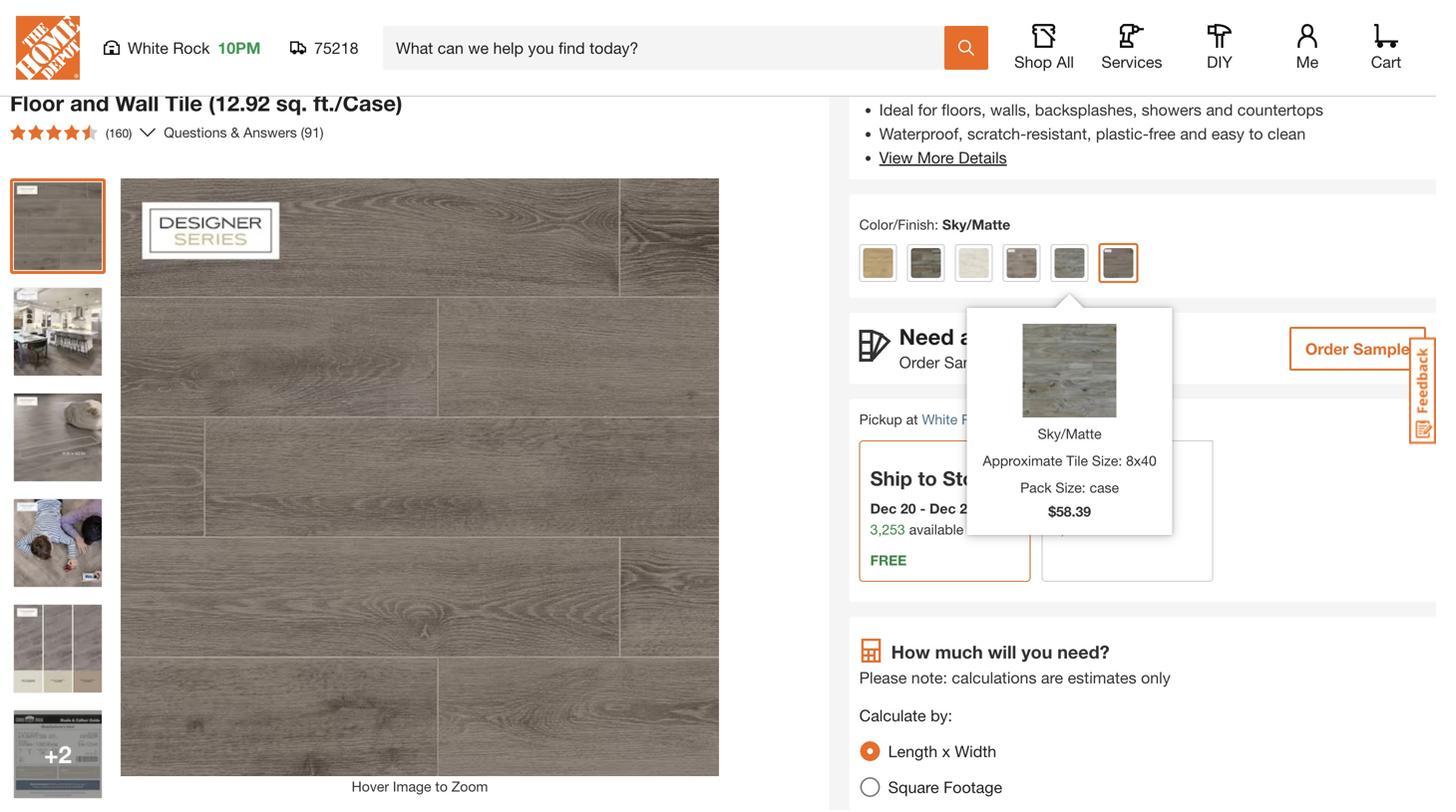 Task type: describe. For each thing, give the bounding box(es) containing it.
sample inside button
[[1353, 339, 1410, 358]]

sq.
[[276, 90, 307, 116]]

porcelain
[[578, 62, 676, 89]]

1 horizontal spatial for
[[954, 15, 971, 31]]

much
[[935, 642, 983, 663]]

size: inside the pack size: case $58.39
[[1056, 480, 1086, 496]]

0 horizontal spatial rock
[[173, 38, 210, 57]]

ice/matte image
[[959, 248, 989, 278]]

backsplashes,
[[1035, 100, 1137, 119]]

oak
[[1280, 76, 1306, 95]]

answers
[[244, 124, 297, 141]]

please note: calculations are estimates only
[[860, 669, 1171, 688]]

card
[[1138, 15, 1168, 31]]

1 horizontal spatial tile
[[1067, 453, 1088, 469]]

is
[[1110, 76, 1122, 95]]

order inside button
[[1306, 339, 1349, 358]]

view more details link
[[879, 148, 1007, 167]]

plastic-
[[1096, 124, 1149, 143]]

wool
[[266, 62, 319, 89]]

a inside need a closer look? order sample for $ 2.99
[[960, 324, 973, 350]]

how
[[891, 642, 930, 663]]

free
[[870, 553, 907, 569]]

1 horizontal spatial white
[[922, 411, 958, 428]]

apply for a home depot consumer card
[[914, 15, 1168, 31]]

nevada
[[181, 62, 260, 89]]

more
[[918, 148, 954, 167]]

length
[[888, 743, 938, 761]]

by
[[1187, 76, 1204, 95]]

me button
[[1276, 24, 1340, 72]]

pack size: case $58.39
[[1021, 480, 1119, 520]]

case
[[1090, 480, 1119, 496]]

$
[[1027, 353, 1035, 372]]

wool matte corso italia porcelain tile 610010001761 64.0 image
[[14, 183, 102, 270]]

friday,
[[1053, 501, 1098, 517]]

(12.92
[[209, 90, 270, 116]]

hover
[[352, 779, 389, 796]]

questions
[[164, 124, 227, 141]]

wood
[[453, 62, 513, 89]]

wool matte corso italia porcelain tile 610010001761 66.2 image
[[14, 394, 102, 482]]

ash/matte image
[[911, 248, 941, 278]]

all
[[1057, 52, 1074, 71]]

1 horizontal spatial sky/matte
[[1038, 426, 1102, 442]]

8
[[325, 62, 337, 89]]

20
[[901, 501, 916, 517]]

length x width
[[888, 743, 997, 761]]

please
[[860, 669, 907, 688]]

apply now image
[[865, 0, 914, 26]]

to right delivering
[[1107, 411, 1120, 428]]

order sample
[[1306, 339, 1410, 358]]

cart
[[1371, 52, 1402, 71]]

free
[[1149, 124, 1176, 143]]

width
[[955, 743, 997, 761]]

will
[[988, 642, 1017, 663]]

3,253 inside the delivery friday, dec 22 3,253 available
[[1053, 522, 1088, 538]]

wool/matte image
[[1104, 248, 1134, 278]]

ideal
[[879, 100, 914, 119]]

delivery friday, dec 22 3,253 available
[[1053, 467, 1148, 538]]

approximate
[[983, 453, 1063, 469]]

diy button
[[1188, 24, 1252, 72]]

silo/matte image
[[1007, 248, 1037, 278]]

ship to store dec 20 - dec 26 3,253 available
[[870, 467, 994, 538]]

delivering
[[1042, 411, 1104, 428]]

services button
[[1100, 24, 1164, 72]]

What can we help you find today? search field
[[396, 27, 944, 69]]

wool matte corso italia porcelain tile 610010001761 d4.5 image
[[14, 711, 102, 799]]

at
[[906, 411, 918, 428]]

feedback link image
[[1409, 337, 1436, 445]]

sky/matte image
[[1055, 248, 1085, 278]]

apply for a home depot consumer card link
[[914, 15, 1168, 31]]

almond/matte image
[[864, 248, 893, 278]]

2 in. from the left
[[422, 62, 447, 89]]

to inside button
[[435, 779, 448, 796]]

are
[[1041, 669, 1063, 688]]

1 horizontal spatial a
[[975, 15, 982, 31]]

available inside ship to store dec 20 - dec 26 3,253 available
[[909, 522, 964, 538]]

to inside ship to store dec 20 - dec 26 3,253 available
[[918, 467, 937, 491]]

sample inside need a closer look? order sample for $ 2.99
[[944, 353, 998, 372]]

1 vertical spatial rock
[[962, 411, 994, 428]]

floors,
[[942, 100, 986, 119]]

me
[[1297, 52, 1319, 71]]

delivery
[[1053, 467, 1130, 491]]

&
[[231, 124, 240, 141]]

75218
[[314, 38, 359, 57]]

+
[[44, 741, 58, 769]]

you
[[1022, 642, 1053, 663]]

3,253 inside ship to store dec 20 - dec 26 3,253 available
[[870, 522, 905, 538]]

white rock button
[[922, 411, 994, 428]]

warm
[[956, 76, 996, 95]]

delivering to
[[1042, 411, 1124, 428]]

depot
[[1027, 15, 1065, 31]]

square
[[888, 778, 939, 797]]

and right free
[[1180, 124, 1207, 143]]

dec inside the delivery friday, dec 22 3,253 available
[[1102, 501, 1128, 517]]

authentic,
[[879, 76, 952, 95]]

zoom
[[452, 779, 488, 796]]

(91)
[[301, 124, 324, 141]]

corso italia link
[[10, 38, 99, 62]]

designer
[[10, 62, 104, 89]]

and up easy
[[1206, 100, 1233, 119]]

tile inside corso italia designer series nevada wool 8 in. x 40 in. wood look porcelain floor and wall tile (12.92 sq. ft./case)
[[165, 90, 202, 116]]

floor
[[10, 90, 64, 116]]

order sample button
[[1290, 327, 1426, 371]]



Task type: locate. For each thing, give the bounding box(es) containing it.
1 horizontal spatial dec
[[930, 501, 956, 517]]

size: up friday,
[[1056, 480, 1086, 496]]

image
[[393, 779, 431, 796]]

1 horizontal spatial 3,253
[[1053, 522, 1088, 538]]

x inside corso italia designer series nevada wool 8 in. x 40 in. wood look porcelain floor and wall tile (12.92 sq. ft./case)
[[374, 62, 386, 89]]

look
[[520, 62, 572, 89]]

showers
[[1142, 100, 1202, 119]]

0 horizontal spatial x
[[374, 62, 386, 89]]

for right the apply on the top right of page
[[954, 15, 971, 31]]

for up waterproof,
[[918, 100, 937, 119]]

apply
[[914, 15, 950, 31]]

a left home
[[975, 15, 982, 31]]

questions & answers (91)
[[164, 124, 324, 141]]

wall
[[115, 90, 159, 116]]

for inside need a closer look? order sample for $ 2.99
[[1003, 353, 1022, 372]]

inspired
[[1126, 76, 1182, 95]]

dec
[[870, 501, 897, 517], [930, 501, 956, 517], [1102, 501, 1128, 517]]

1 horizontal spatial sample
[[1353, 339, 1410, 358]]

sky/matte up approximate tile size: 8x40
[[1038, 426, 1102, 442]]

a right need at the right top of the page
[[960, 324, 973, 350]]

1 horizontal spatial available
[[1092, 522, 1146, 538]]

feel
[[1080, 76, 1106, 95]]

2
[[58, 741, 72, 769]]

consumer
[[1069, 15, 1134, 31]]

0 vertical spatial a
[[975, 15, 982, 31]]

calculations
[[952, 669, 1037, 688]]

in. right 40
[[422, 62, 447, 89]]

dec left 20
[[870, 501, 897, 517]]

0 horizontal spatial in.
[[343, 62, 368, 89]]

corso italia designer series nevada wool 8 in. x 40 in. wood look porcelain floor and wall tile (12.92 sq. ft./case)
[[10, 40, 676, 116]]

0 horizontal spatial sky/matte
[[943, 216, 1011, 233]]

0 horizontal spatial for
[[918, 100, 937, 119]]

3,253 down $58.39
[[1053, 522, 1088, 538]]

2 horizontal spatial dec
[[1102, 501, 1128, 517]]

x left width
[[942, 743, 951, 761]]

1 vertical spatial tile
[[1067, 453, 1088, 469]]

dec right -
[[930, 501, 956, 517]]

0 horizontal spatial white
[[128, 38, 168, 57]]

0 horizontal spatial a
[[960, 324, 973, 350]]

1 horizontal spatial order
[[1306, 339, 1349, 358]]

note:
[[912, 669, 948, 688]]

dec down case
[[1102, 501, 1128, 517]]

cart link
[[1365, 24, 1408, 72]]

and
[[70, 90, 109, 116], [1206, 100, 1233, 119], [1180, 124, 1207, 143]]

3,253 down 20
[[870, 522, 905, 538]]

(160) button
[[2, 117, 140, 149]]

white
[[128, 38, 168, 57], [922, 411, 958, 428]]

4.5 stars image
[[10, 125, 98, 141]]

0 horizontal spatial available
[[909, 522, 964, 538]]

need a closer look? order sample for $ 2.99
[[899, 324, 1107, 372]]

2 3,253 from the left
[[1053, 522, 1088, 538]]

square footage
[[888, 778, 1003, 797]]

order inside need a closer look? order sample for $ 2.99
[[899, 353, 940, 372]]

available down -
[[909, 522, 964, 538]]

3,253
[[870, 522, 905, 538], [1053, 522, 1088, 538]]

waterproof,
[[879, 124, 963, 143]]

1 dec from the left
[[870, 501, 897, 517]]

size:
[[1092, 453, 1122, 469], [1056, 480, 1086, 496]]

2 horizontal spatial for
[[1003, 353, 1022, 372]]

0 horizontal spatial 3,253
[[870, 522, 905, 538]]

0 vertical spatial size:
[[1092, 453, 1122, 469]]

diy
[[1207, 52, 1233, 71]]

0 vertical spatial for
[[954, 15, 971, 31]]

0 horizontal spatial size:
[[1056, 480, 1086, 496]]

walls,
[[991, 100, 1031, 119]]

$58.39
[[1049, 504, 1091, 520]]

1 horizontal spatial size:
[[1092, 453, 1122, 469]]

scratch-
[[968, 124, 1027, 143]]

view
[[879, 148, 913, 167]]

1 vertical spatial size:
[[1056, 480, 1086, 496]]

1 horizontal spatial x
[[942, 743, 951, 761]]

in. right "8" on the left top of the page
[[343, 62, 368, 89]]

tile up questions
[[165, 90, 202, 116]]

series
[[110, 62, 175, 89]]

size: up case
[[1092, 453, 1122, 469]]

to right easy
[[1249, 124, 1263, 143]]

approximate tile size: 8x40
[[983, 453, 1157, 469]]

timeworn
[[1209, 76, 1275, 95]]

look?
[[1050, 324, 1107, 350]]

-
[[920, 501, 926, 517]]

wool matte corso italia porcelain tile 610010001761 76.4 image
[[14, 605, 102, 693]]

0 vertical spatial sky/matte
[[943, 216, 1011, 233]]

color/finish
[[860, 216, 935, 233]]

tile up the pack size: case $58.39
[[1067, 453, 1088, 469]]

to left zoom
[[435, 779, 448, 796]]

services
[[1102, 52, 1163, 71]]

1 3,253 from the left
[[870, 522, 905, 538]]

2 vertical spatial for
[[1003, 353, 1022, 372]]

wool matte corso italia porcelain tile 610010001761 e1.1 image
[[14, 288, 102, 376]]

and inside corso italia designer series nevada wool 8 in. x 40 in. wood look porcelain floor and wall tile (12.92 sq. ft./case)
[[70, 90, 109, 116]]

1 vertical spatial for
[[918, 100, 937, 119]]

0 horizontal spatial sample
[[944, 353, 998, 372]]

1 in. from the left
[[343, 62, 368, 89]]

0 vertical spatial rock
[[173, 38, 210, 57]]

x left 40
[[374, 62, 386, 89]]

for
[[954, 15, 971, 31], [918, 100, 937, 119], [1003, 353, 1022, 372]]

2.99
[[1035, 353, 1066, 372]]

1 horizontal spatial in.
[[422, 62, 447, 89]]

rock up store
[[962, 411, 994, 428]]

need?
[[1058, 642, 1110, 663]]

to up -
[[918, 467, 937, 491]]

home
[[986, 15, 1024, 31]]

option group containing length x width
[[853, 734, 1019, 806]]

a
[[975, 15, 982, 31], [960, 324, 973, 350]]

22
[[1132, 501, 1148, 517]]

white rock 10pm
[[128, 38, 261, 57]]

shop all
[[1015, 52, 1074, 71]]

wool matte corso italia porcelain tile 610010001761 77.3 image
[[14, 500, 102, 588]]

available inside the delivery friday, dec 22 3,253 available
[[1092, 522, 1146, 538]]

1 vertical spatial x
[[942, 743, 951, 761]]

+ 2
[[44, 741, 72, 769]]

authentic, warm farmhouse feel is inspired by timeworn oak plank ideal for floors, walls, backsplashes, showers and countertops waterproof, scratch-resistant, plastic-free and easy to clean view more details
[[879, 76, 1349, 167]]

option group
[[853, 734, 1019, 806]]

sky/matte up ice/matte icon
[[943, 216, 1011, 233]]

for inside authentic, warm farmhouse feel is inspired by timeworn oak plank ideal for floors, walls, backsplashes, showers and countertops waterproof, scratch-resistant, plastic-free and easy to clean view more details
[[918, 100, 937, 119]]

pickup
[[860, 411, 902, 428]]

0 vertical spatial tile
[[165, 90, 202, 116]]

2 available from the left
[[1092, 522, 1146, 538]]

0 horizontal spatial dec
[[870, 501, 897, 517]]

shop all button
[[1012, 24, 1076, 72]]

corso
[[10, 40, 53, 59]]

rock
[[173, 38, 210, 57], [962, 411, 994, 428]]

1 vertical spatial sky/matte
[[1038, 426, 1102, 442]]

white up series
[[128, 38, 168, 57]]

store
[[943, 467, 994, 491]]

closer
[[979, 324, 1044, 350]]

x
[[374, 62, 386, 89], [942, 743, 951, 761]]

1 vertical spatial a
[[960, 324, 973, 350]]

0 horizontal spatial tile
[[165, 90, 202, 116]]

the home depot logo image
[[16, 16, 80, 80]]

swatch image
[[1020, 321, 1120, 421]]

white right at
[[922, 411, 958, 428]]

how much will you need?
[[891, 642, 1110, 663]]

26
[[960, 501, 976, 517]]

2 dec from the left
[[930, 501, 956, 517]]

italia
[[58, 40, 91, 59]]

1 vertical spatial white
[[922, 411, 958, 428]]

0 vertical spatial white
[[128, 38, 168, 57]]

0 horizontal spatial order
[[899, 353, 940, 372]]

:
[[935, 216, 939, 233]]

footage
[[944, 778, 1003, 797]]

1 horizontal spatial rock
[[962, 411, 994, 428]]

ship
[[870, 467, 913, 491]]

calculate
[[860, 707, 926, 726]]

8x40
[[1126, 453, 1157, 469]]

clean
[[1268, 124, 1306, 143]]

only
[[1141, 669, 1171, 688]]

color/finish : sky/matte
[[860, 216, 1011, 233]]

3 dec from the left
[[1102, 501, 1128, 517]]

10pm
[[218, 38, 261, 57]]

0 vertical spatial x
[[374, 62, 386, 89]]

easy
[[1212, 124, 1245, 143]]

and up (160) link
[[70, 90, 109, 116]]

rock up nevada
[[173, 38, 210, 57]]

for left $
[[1003, 353, 1022, 372]]

available down 22
[[1092, 522, 1146, 538]]

(160) link
[[2, 117, 156, 149]]

to inside authentic, warm farmhouse feel is inspired by timeworn oak plank ideal for floors, walls, backsplashes, showers and countertops waterproof, scratch-resistant, plastic-free and easy to clean view more details
[[1249, 124, 1263, 143]]

farmhouse
[[1000, 76, 1076, 95]]

pickup at white rock
[[860, 411, 994, 428]]

1 available from the left
[[909, 522, 964, 538]]

shop
[[1015, 52, 1052, 71]]

countertops
[[1238, 100, 1324, 119]]



Task type: vqa. For each thing, say whether or not it's contained in the screenshot.
2nd display image from right
no



